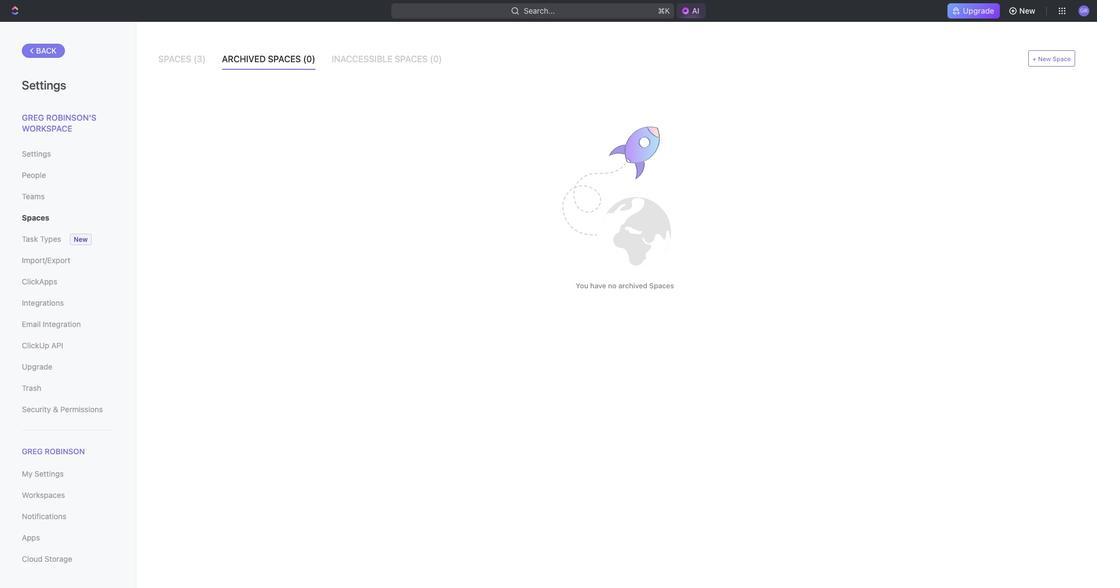 Task type: vqa. For each thing, say whether or not it's contained in the screenshot.
the top Upgrade
yes



Task type: describe. For each thing, give the bounding box(es) containing it.
spaces right archived
[[650, 281, 675, 290]]

email
[[22, 320, 41, 329]]

permissions
[[60, 405, 103, 414]]

spaces right archived on the left of page
[[268, 54, 301, 64]]

1 horizontal spatial upgrade link
[[948, 3, 1000, 19]]

clickup api link
[[22, 336, 114, 355]]

&
[[53, 405, 58, 414]]

(3)
[[194, 54, 206, 64]]

you have no archived spaces
[[576, 281, 675, 290]]

workspaces link
[[22, 486, 114, 505]]

greg robinson's workspace
[[22, 113, 97, 133]]

apps link
[[22, 529, 114, 547]]

spaces (3)
[[158, 54, 206, 64]]

settings link
[[22, 145, 114, 163]]

greg for greg robinson's workspace
[[22, 113, 44, 122]]

clickapps link
[[22, 273, 114, 291]]

my settings link
[[22, 465, 114, 483]]

api
[[51, 341, 63, 350]]

workspace
[[22, 123, 72, 133]]

storage
[[45, 554, 72, 564]]

teams
[[22, 192, 45, 201]]

security & permissions link
[[22, 400, 114, 419]]

my
[[22, 469, 33, 479]]

clickup
[[22, 341, 49, 350]]

email integration link
[[22, 315, 114, 334]]

apps
[[22, 533, 40, 542]]

2 horizontal spatial new
[[1039, 55, 1052, 62]]

back
[[36, 46, 57, 55]]

space
[[1053, 55, 1072, 62]]

new button
[[1005, 2, 1043, 20]]

cloud
[[22, 554, 43, 564]]

import/export
[[22, 256, 70, 265]]

upgrade inside settings element
[[22, 362, 52, 371]]

my settings
[[22, 469, 64, 479]]

task
[[22, 234, 38, 244]]

teams link
[[22, 187, 114, 206]]

robinson
[[45, 447, 85, 456]]

back link
[[22, 44, 65, 58]]

task types
[[22, 234, 61, 244]]

have
[[591, 281, 607, 290]]

integrations link
[[22, 294, 114, 312]]

security & permissions
[[22, 405, 103, 414]]

notifications
[[22, 512, 66, 521]]

(0) for archived spaces (0)
[[303, 54, 315, 64]]

greg for greg robinson
[[22, 447, 43, 456]]



Task type: locate. For each thing, give the bounding box(es) containing it.
settings element
[[0, 22, 137, 588]]

upgrade link up trash link
[[22, 358, 114, 376]]

people
[[22, 170, 46, 180]]

upgrade
[[964, 6, 995, 15], [22, 362, 52, 371]]

no
[[608, 281, 617, 290]]

archived
[[222, 54, 266, 64]]

inaccessible spaces (0)
[[332, 54, 442, 64]]

+
[[1033, 55, 1037, 62]]

greg up my
[[22, 447, 43, 456]]

settings
[[22, 78, 66, 92], [22, 149, 51, 158], [35, 469, 64, 479]]

types
[[40, 234, 61, 244]]

greg
[[22, 113, 44, 122], [22, 447, 43, 456]]

new
[[1020, 6, 1036, 15], [1039, 55, 1052, 62], [74, 235, 88, 244]]

trash link
[[22, 379, 114, 398]]

1 vertical spatial new
[[1039, 55, 1052, 62]]

+ new space
[[1033, 55, 1072, 62]]

inaccessible
[[332, 54, 393, 64]]

0 horizontal spatial upgrade
[[22, 362, 52, 371]]

1 vertical spatial settings
[[22, 149, 51, 158]]

clickup api
[[22, 341, 63, 350]]

0 vertical spatial upgrade
[[964, 6, 995, 15]]

1 greg from the top
[[22, 113, 44, 122]]

(0)
[[303, 54, 315, 64], [430, 54, 442, 64]]

gr
[[1081, 7, 1089, 14]]

spaces link
[[22, 209, 114, 227]]

1 horizontal spatial (0)
[[430, 54, 442, 64]]

0 horizontal spatial new
[[74, 235, 88, 244]]

spaces right inaccessible
[[395, 54, 428, 64]]

you
[[576, 281, 589, 290]]

2 vertical spatial new
[[74, 235, 88, 244]]

ai button
[[677, 3, 706, 19]]

settings up people
[[22, 149, 51, 158]]

new inside settings element
[[74, 235, 88, 244]]

search...
[[524, 6, 555, 15]]

2 greg from the top
[[22, 447, 43, 456]]

import/export link
[[22, 251, 114, 270]]

1 vertical spatial upgrade
[[22, 362, 52, 371]]

greg up workspace
[[22, 113, 44, 122]]

people link
[[22, 166, 114, 185]]

spaces left (3)
[[158, 54, 191, 64]]

0 vertical spatial settings
[[22, 78, 66, 92]]

0 vertical spatial greg
[[22, 113, 44, 122]]

clickapps
[[22, 277, 57, 286]]

gr button
[[1076, 2, 1093, 20]]

new right +
[[1039, 55, 1052, 62]]

settings down back link
[[22, 78, 66, 92]]

1 vertical spatial upgrade link
[[22, 358, 114, 376]]

spaces
[[158, 54, 191, 64], [268, 54, 301, 64], [395, 54, 428, 64], [22, 213, 49, 222], [650, 281, 675, 290]]

2 vertical spatial settings
[[35, 469, 64, 479]]

new inside button
[[1020, 6, 1036, 15]]

0 vertical spatial upgrade link
[[948, 3, 1000, 19]]

1 (0) from the left
[[303, 54, 315, 64]]

1 horizontal spatial new
[[1020, 6, 1036, 15]]

spaces down teams
[[22, 213, 49, 222]]

upgrade down clickup
[[22, 362, 52, 371]]

greg inside greg robinson's workspace
[[22, 113, 44, 122]]

1 vertical spatial greg
[[22, 447, 43, 456]]

security
[[22, 405, 51, 414]]

cloud storage
[[22, 554, 72, 564]]

integration
[[43, 320, 81, 329]]

(0) for inaccessible spaces (0)
[[430, 54, 442, 64]]

⌘k
[[658, 6, 670, 15]]

cloud storage link
[[22, 550, 114, 569]]

archived spaces (0)
[[222, 54, 315, 64]]

1 horizontal spatial upgrade
[[964, 6, 995, 15]]

0 vertical spatial new
[[1020, 6, 1036, 15]]

new up import/export link
[[74, 235, 88, 244]]

upgrade link left new button
[[948, 3, 1000, 19]]

new up +
[[1020, 6, 1036, 15]]

2 (0) from the left
[[430, 54, 442, 64]]

email integration
[[22, 320, 81, 329]]

settings right my
[[35, 469, 64, 479]]

trash
[[22, 383, 41, 393]]

workspaces
[[22, 491, 65, 500]]

0 horizontal spatial (0)
[[303, 54, 315, 64]]

integrations
[[22, 298, 64, 307]]

notifications link
[[22, 507, 114, 526]]

upgrade link
[[948, 3, 1000, 19], [22, 358, 114, 376]]

archived
[[619, 281, 648, 290]]

0 horizontal spatial upgrade link
[[22, 358, 114, 376]]

spaces inside settings element
[[22, 213, 49, 222]]

upgrade left new button
[[964, 6, 995, 15]]

ai
[[693, 6, 700, 15]]

robinson's
[[46, 113, 97, 122]]

greg robinson
[[22, 447, 85, 456]]



